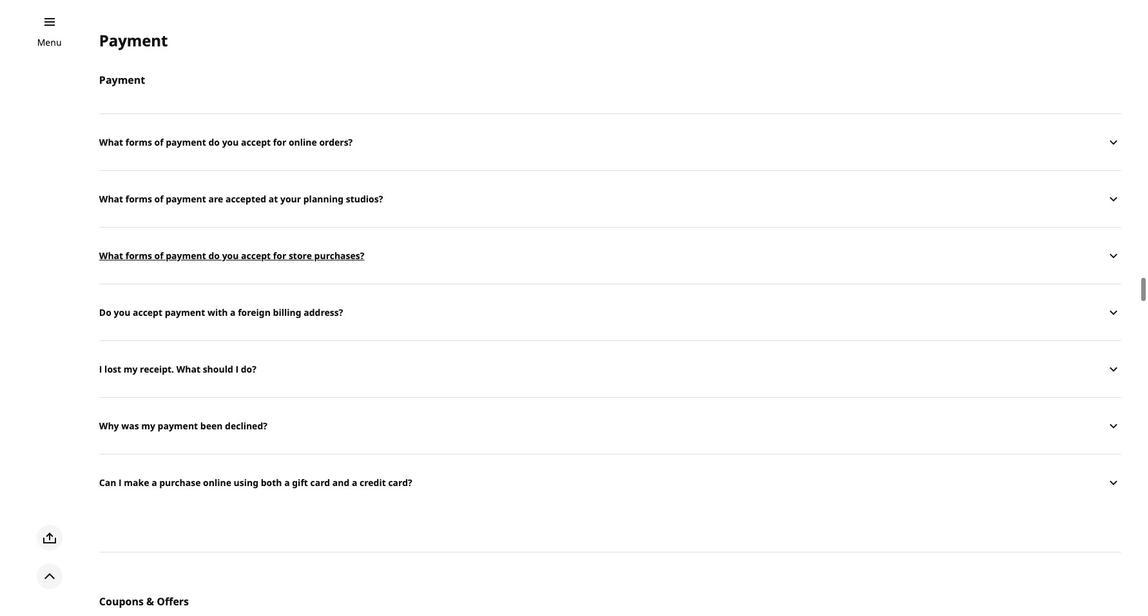 Task type: describe. For each thing, give the bounding box(es) containing it.
do you accept payment with a foreign billing address? button
[[99, 284, 1122, 341]]

can i make a purchase online using both a gift card and a credit card? button
[[99, 454, 1122, 511]]

credit
[[360, 476, 386, 489]]

do?
[[241, 363, 257, 375]]

2 horizontal spatial i
[[236, 363, 239, 375]]

online inside 'what forms of payment do you accept for online orders?' 'dropdown button'
[[289, 136, 317, 148]]

do for store
[[209, 249, 220, 262]]

and
[[333, 476, 350, 489]]

i lost my receipt. what should i do?
[[99, 363, 257, 375]]

of for what forms of payment do you accept for online orders?
[[154, 136, 164, 148]]

accept for online
[[241, 136, 271, 148]]

do you accept payment with a foreign billing address?
[[99, 306, 343, 318]]

your
[[280, 193, 301, 205]]

1 payment from the top
[[99, 29, 168, 51]]

studios?
[[346, 193, 383, 205]]

2 vertical spatial you
[[114, 306, 130, 318]]

are
[[209, 193, 223, 205]]

payment for what forms of payment are accepted at your planning studios?
[[166, 193, 206, 205]]

using
[[234, 476, 259, 489]]

what for what forms of payment are accepted at your planning studios?
[[99, 193, 123, 205]]

payment for do you accept payment with a foreign billing address?
[[165, 306, 205, 318]]

lost
[[105, 363, 121, 375]]

do
[[99, 306, 111, 318]]

payment for why was my payment been declined?
[[158, 420, 198, 432]]

been
[[200, 420, 223, 432]]

a right and
[[352, 476, 358, 489]]

offers
[[157, 595, 189, 609]]

what forms of payment do you accept for online orders? button
[[99, 114, 1122, 170]]

menu button
[[37, 35, 62, 50]]

accepted
[[226, 193, 266, 205]]

receipt.
[[140, 363, 174, 375]]

should
[[203, 363, 233, 375]]

for for online
[[273, 136, 286, 148]]

my for receipt.
[[124, 363, 138, 375]]

purchase
[[159, 476, 201, 489]]

can i make a purchase online using both a gift card and a credit card?
[[99, 476, 413, 489]]

i lost my receipt. what should i do? button
[[99, 341, 1122, 397]]

coupons
[[99, 595, 144, 609]]

store
[[289, 249, 312, 262]]

what forms of payment are accepted at your planning studios? button
[[99, 170, 1122, 227]]

for for store
[[273, 249, 286, 262]]

what for what forms of payment do you accept for online orders?
[[99, 136, 123, 148]]



Task type: vqa. For each thing, say whether or not it's contained in the screenshot.
for for store
yes



Task type: locate. For each thing, give the bounding box(es) containing it.
&
[[146, 595, 154, 609]]

menu
[[37, 36, 62, 48]]

accept for store
[[241, 249, 271, 262]]

2 forms from the top
[[126, 193, 152, 205]]

online left orders?
[[289, 136, 317, 148]]

0 vertical spatial my
[[124, 363, 138, 375]]

3 forms from the top
[[126, 249, 152, 262]]

card?
[[388, 476, 413, 489]]

1 vertical spatial you
[[222, 249, 239, 262]]

1 vertical spatial online
[[203, 476, 231, 489]]

coupons & offers
[[99, 595, 189, 609]]

why
[[99, 420, 119, 432]]

do down are
[[209, 249, 220, 262]]

do
[[209, 136, 220, 148], [209, 249, 220, 262]]

1 do from the top
[[209, 136, 220, 148]]

3 of from the top
[[154, 249, 164, 262]]

my for payment
[[141, 420, 155, 432]]

1 vertical spatial accept
[[241, 249, 271, 262]]

do for online
[[209, 136, 220, 148]]

you right do
[[114, 306, 130, 318]]

accept
[[241, 136, 271, 148], [241, 249, 271, 262], [133, 306, 163, 318]]

2 vertical spatial accept
[[133, 306, 163, 318]]

both
[[261, 476, 282, 489]]

forms
[[126, 136, 152, 148], [126, 193, 152, 205], [126, 249, 152, 262]]

0 vertical spatial online
[[289, 136, 317, 148]]

you for store
[[222, 249, 239, 262]]

online left using
[[203, 476, 231, 489]]

what for what forms of payment do you accept for store purchases?
[[99, 249, 123, 262]]

a left gift
[[284, 476, 290, 489]]

2 of from the top
[[154, 193, 164, 205]]

0 vertical spatial accept
[[241, 136, 271, 148]]

you for online
[[222, 136, 239, 148]]

forms for what forms of payment do you accept for online orders?
[[126, 136, 152, 148]]

0 horizontal spatial my
[[124, 363, 138, 375]]

you
[[222, 136, 239, 148], [222, 249, 239, 262], [114, 306, 130, 318]]

what
[[99, 136, 123, 148], [99, 193, 123, 205], [99, 249, 123, 262], [177, 363, 201, 375]]

1 horizontal spatial online
[[289, 136, 317, 148]]

payment
[[99, 29, 168, 51], [99, 73, 145, 87]]

i right can
[[119, 476, 122, 489]]

what forms of payment do you accept for store purchases? button
[[99, 227, 1122, 284]]

forms inside dropdown button
[[126, 249, 152, 262]]

for left store
[[273, 249, 286, 262]]

you up what forms of payment are accepted at your planning studios? on the left top of page
[[222, 136, 239, 148]]

what forms of payment do you accept for online orders?
[[99, 136, 353, 148]]

1 vertical spatial forms
[[126, 193, 152, 205]]

my right was
[[141, 420, 155, 432]]

2 vertical spatial of
[[154, 249, 164, 262]]

1 vertical spatial do
[[209, 249, 220, 262]]

card
[[311, 476, 330, 489]]

you up "do you accept payment with a foreign billing address?"
[[222, 249, 239, 262]]

1 horizontal spatial i
[[119, 476, 122, 489]]

declined?
[[225, 420, 268, 432]]

payment
[[166, 136, 206, 148], [166, 193, 206, 205], [166, 249, 206, 262], [165, 306, 205, 318], [158, 420, 198, 432]]

0 vertical spatial of
[[154, 136, 164, 148]]

at
[[269, 193, 278, 205]]

0 vertical spatial payment
[[99, 29, 168, 51]]

of inside what forms of payment do you accept for store purchases? dropdown button
[[154, 249, 164, 262]]

accept up accepted on the top left of the page
[[241, 136, 271, 148]]

was
[[121, 420, 139, 432]]

billing
[[273, 306, 302, 318]]

of for what forms of payment are accepted at your planning studios?
[[154, 193, 164, 205]]

my right the lost at the left bottom
[[124, 363, 138, 375]]

why was my payment been declined? button
[[99, 397, 1122, 454]]

i
[[99, 363, 102, 375], [236, 363, 239, 375], [119, 476, 122, 489]]

of inside what forms of payment are accepted at your planning studios? 'dropdown button'
[[154, 193, 164, 205]]

1 vertical spatial for
[[273, 249, 286, 262]]

do inside dropdown button
[[209, 249, 220, 262]]

online
[[289, 136, 317, 148], [203, 476, 231, 489]]

planning
[[304, 193, 344, 205]]

with
[[208, 306, 228, 318]]

1 of from the top
[[154, 136, 164, 148]]

a
[[230, 306, 236, 318], [152, 476, 157, 489], [284, 476, 290, 489], [352, 476, 358, 489]]

accept right do
[[133, 306, 163, 318]]

i inside can i make a purchase online using both a gift card and a credit card? dropdown button
[[119, 476, 122, 489]]

orders?
[[319, 136, 353, 148]]

0 vertical spatial do
[[209, 136, 220, 148]]

0 vertical spatial forms
[[126, 136, 152, 148]]

2 do from the top
[[209, 249, 220, 262]]

1 forms from the top
[[126, 136, 152, 148]]

forms for what forms of payment are accepted at your planning studios?
[[126, 193, 152, 205]]

2 for from the top
[[273, 249, 286, 262]]

i left do? on the bottom left of the page
[[236, 363, 239, 375]]

can
[[99, 476, 116, 489]]

1 vertical spatial my
[[141, 420, 155, 432]]

make
[[124, 476, 149, 489]]

0 vertical spatial you
[[222, 136, 239, 148]]

accept left store
[[241, 249, 271, 262]]

purchases?
[[314, 249, 365, 262]]

1 vertical spatial payment
[[99, 73, 145, 87]]

of for what forms of payment do you accept for store purchases?
[[154, 249, 164, 262]]

2 payment from the top
[[99, 73, 145, 87]]

i left the lost at the left bottom
[[99, 363, 102, 375]]

you inside 'dropdown button'
[[222, 136, 239, 148]]

0 vertical spatial for
[[273, 136, 286, 148]]

for left orders?
[[273, 136, 286, 148]]

0 horizontal spatial i
[[99, 363, 102, 375]]

of
[[154, 136, 164, 148], [154, 193, 164, 205], [154, 249, 164, 262]]

foreign
[[238, 306, 271, 318]]

a right with
[[230, 306, 236, 318]]

forms for what forms of payment do you accept for store purchases?
[[126, 249, 152, 262]]

accept inside 'dropdown button'
[[241, 136, 271, 148]]

for
[[273, 136, 286, 148], [273, 249, 286, 262]]

do up are
[[209, 136, 220, 148]]

gift
[[292, 476, 308, 489]]

online inside can i make a purchase online using both a gift card and a credit card? dropdown button
[[203, 476, 231, 489]]

what forms of payment do you accept for store purchases?
[[99, 249, 365, 262]]

payment for what forms of payment do you accept for store purchases?
[[166, 249, 206, 262]]

0 horizontal spatial online
[[203, 476, 231, 489]]

payment for what forms of payment do you accept for online orders?
[[166, 136, 206, 148]]

for inside dropdown button
[[273, 249, 286, 262]]

why was my payment been declined?
[[99, 420, 268, 432]]

of inside 'what forms of payment do you accept for online orders?' 'dropdown button'
[[154, 136, 164, 148]]

a right make
[[152, 476, 157, 489]]

2 vertical spatial forms
[[126, 249, 152, 262]]

my
[[124, 363, 138, 375], [141, 420, 155, 432]]

what forms of payment are accepted at your planning studios?
[[99, 193, 383, 205]]

address?
[[304, 306, 343, 318]]

for inside 'dropdown button'
[[273, 136, 286, 148]]

1 vertical spatial of
[[154, 193, 164, 205]]

do inside 'dropdown button'
[[209, 136, 220, 148]]

1 horizontal spatial my
[[141, 420, 155, 432]]

1 for from the top
[[273, 136, 286, 148]]



